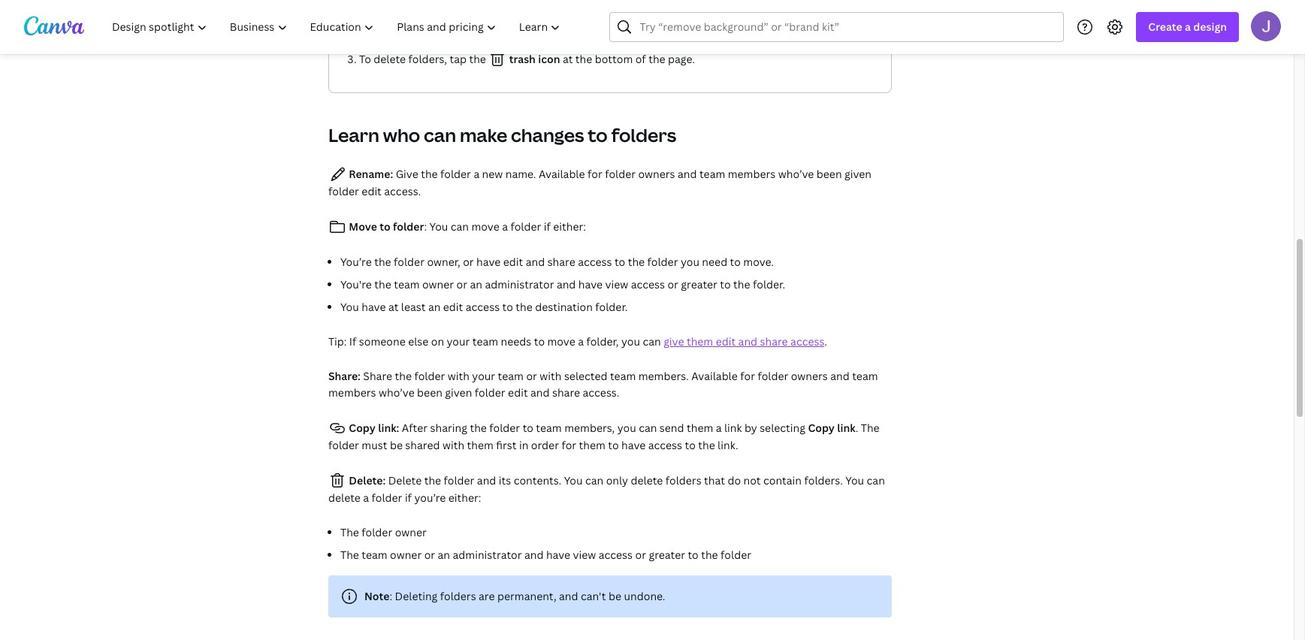 Task type: describe. For each thing, give the bounding box(es) containing it.
after
[[402, 421, 428, 435]]

an for edit
[[428, 300, 441, 314]]

need
[[703, 255, 728, 269]]

you're the folder owner, or have edit and share access to the folder you need to move.
[[341, 255, 774, 269]]

share:
[[329, 369, 361, 383]]

1 horizontal spatial move
[[548, 335, 576, 349]]

rename:
[[347, 167, 393, 181]]

on
[[431, 335, 444, 349]]

0 vertical spatial greater
[[681, 277, 718, 292]]

the for the folder owner
[[341, 526, 359, 540]]

0 vertical spatial :
[[424, 220, 427, 234]]

0 vertical spatial move
[[472, 220, 500, 234]]

give the folder a new name. available for folder owners and team members who've been given folder edit access.
[[329, 167, 872, 198]]

not
[[744, 474, 761, 488]]

permanent,
[[498, 589, 557, 604]]

folders,
[[409, 52, 447, 66]]

only
[[606, 474, 629, 488]]

or up deleting
[[425, 548, 435, 562]]

owner for team
[[390, 548, 422, 562]]

1 horizontal spatial view
[[606, 277, 629, 292]]

trash icon at the bottom of the page.
[[507, 52, 695, 66]]

available inside the share the folder with your team or with selected team members. available for folder owners and team members who've been given folder edit and share access.
[[692, 369, 738, 383]]

move
[[349, 220, 377, 234]]

with inside . the folder must be shared with them first in order for them to have access to the link.
[[443, 438, 465, 453]]

your inside the share the folder with your team or with selected team members. available for folder owners and team members who've been given folder edit and share access.
[[472, 369, 496, 383]]

who've inside give the folder a new name. available for folder owners and team members who've been given folder edit access.
[[779, 167, 815, 181]]

or inside the share the folder with your team or with selected team members. available for folder owners and team members who've been given folder edit and share access.
[[527, 369, 537, 383]]

or up give
[[668, 277, 679, 292]]

. inside . the folder must be shared with them first in order for them to have access to the link.
[[856, 421, 859, 435]]

owners inside give the folder a new name. available for folder owners and team members who've been given folder edit access.
[[639, 167, 676, 181]]

you're
[[341, 277, 372, 292]]

them left first
[[467, 438, 494, 453]]

note : deleting folders are permanent, and can't be undone.
[[365, 589, 666, 604]]

share the folder with your team or with selected team members. available for folder owners and team members who've been given folder edit and share access.
[[329, 369, 879, 400]]

2 link from the left
[[838, 421, 856, 435]]

bottom
[[595, 52, 633, 66]]

given inside the share the folder with your team or with selected team members. available for folder owners and team members who've been given folder edit and share access.
[[445, 386, 472, 400]]

order
[[531, 438, 559, 453]]

note
[[365, 589, 390, 604]]

with left selected
[[540, 369, 562, 383]]

0 vertical spatial if
[[544, 220, 551, 234]]

shared
[[406, 438, 440, 453]]

have up destination
[[579, 277, 603, 292]]

its
[[499, 474, 511, 488]]

link:
[[378, 421, 400, 435]]

page.
[[668, 52, 695, 66]]

0 vertical spatial folders
[[612, 123, 677, 147]]

and inside give the folder a new name. available for folder owners and team members who've been given folder edit access.
[[678, 167, 697, 181]]

have inside . the folder must be shared with them first in order for them to have access to the link.
[[622, 438, 646, 453]]

new
[[482, 167, 503, 181]]

give
[[664, 335, 685, 349]]

edit inside give the folder a new name. available for folder owners and team members who've been given folder edit access.
[[362, 184, 382, 198]]

top level navigation element
[[102, 12, 574, 42]]

with up sharing
[[448, 369, 470, 383]]

link.
[[718, 438, 739, 453]]

changes
[[511, 123, 585, 147]]

2 vertical spatial you
[[618, 421, 637, 435]]

0 vertical spatial administrator
[[485, 277, 554, 292]]

you right contents.
[[564, 474, 583, 488]]

the team owner or an administrator and have view access or greater to the folder
[[341, 548, 752, 562]]

0 vertical spatial owner
[[423, 277, 454, 292]]

1 vertical spatial share
[[761, 335, 788, 349]]

must
[[362, 438, 388, 453]]

1 link from the left
[[725, 421, 742, 435]]

else
[[408, 335, 429, 349]]

delete:
[[347, 474, 386, 488]]

1 vertical spatial greater
[[649, 548, 686, 562]]

can left "send"
[[639, 421, 657, 435]]

to delete folders, tap the
[[359, 52, 489, 66]]

contents.
[[514, 474, 562, 488]]

access inside . the folder must be shared with them first in order for them to have access to the link.
[[649, 438, 683, 453]]

for inside the share the folder with your team or with selected team members. available for folder owners and team members who've been given folder edit and share access.
[[741, 369, 756, 383]]

members.
[[639, 369, 689, 383]]

1 vertical spatial be
[[609, 589, 622, 604]]

contain
[[764, 474, 802, 488]]

access. inside the share the folder with your team or with selected team members. available for folder owners and team members who've been given folder edit and share access.
[[583, 386, 620, 400]]

them right "send"
[[687, 421, 714, 435]]

members inside the share the folder with your team or with selected team members. available for folder owners and team members who've been given folder edit and share access.
[[329, 386, 376, 400]]

first
[[496, 438, 517, 453]]

deleting
[[395, 589, 438, 604]]

have down move to folder : you can move a folder if either:
[[477, 255, 501, 269]]

edit up the you have at least an edit access to the destination folder.
[[504, 255, 524, 269]]

give them edit and share access link
[[664, 335, 825, 349]]

least
[[401, 300, 426, 314]]

or up undone.
[[636, 548, 647, 562]]

can left only in the bottom of the page
[[586, 474, 604, 488]]

the folder owner
[[341, 526, 427, 540]]

2 vertical spatial delete
[[329, 491, 361, 505]]

a inside delete the folder and its contents. you can only delete folders that do not contain folders. you can delete a folder if you're either:
[[363, 491, 369, 505]]

can left give
[[643, 335, 661, 349]]

by
[[745, 421, 758, 435]]

edit right give
[[716, 335, 736, 349]]

selecting
[[760, 421, 806, 435]]

create a design button
[[1137, 12, 1240, 42]]

tip: if someone else on your team needs to move a folder, you can give them edit and share access .
[[329, 335, 828, 349]]

0 vertical spatial share
[[548, 255, 576, 269]]

delete the folder and its contents. you can only delete folders that do not contain folders. you can delete a folder if you're either:
[[329, 474, 886, 505]]

learn
[[329, 123, 380, 147]]

or down owner,
[[457, 277, 468, 292]]

available inside give the folder a new name. available for folder owners and team members who've been given folder edit access.
[[539, 167, 585, 181]]

create a design
[[1149, 20, 1228, 34]]

1 copy from the left
[[349, 421, 376, 435]]

1 vertical spatial view
[[573, 548, 596, 562]]

sharing
[[430, 421, 468, 435]]

have down you're
[[362, 300, 386, 314]]

folders.
[[805, 474, 843, 488]]

delete
[[388, 474, 422, 488]]

folders inside delete the folder and its contents. you can only delete folders that do not contain folders. you can delete a folder if you're either:
[[666, 474, 702, 488]]

a inside dropdown button
[[1186, 20, 1192, 34]]

can up owner,
[[451, 220, 469, 234]]

and inside delete the folder and its contents. you can only delete folders that do not contain folders. you can delete a folder if you're either:
[[477, 474, 497, 488]]

are
[[479, 589, 495, 604]]

access. inside give the folder a new name. available for folder owners and team members who've been given folder edit access.
[[384, 184, 421, 198]]

who've inside the share the folder with your team or with selected team members. available for folder owners and team members who've been given folder edit and share access.
[[379, 386, 415, 400]]

2 copy from the left
[[809, 421, 835, 435]]

undone.
[[624, 589, 666, 604]]

1 vertical spatial you
[[622, 335, 641, 349]]

you have at least an edit access to the destination folder.
[[341, 300, 628, 314]]



Task type: vqa. For each thing, say whether or not it's contained in the screenshot.
at corresponding to least
yes



Task type: locate. For each thing, give the bounding box(es) containing it.
have
[[477, 255, 501, 269], [579, 277, 603, 292], [362, 300, 386, 314], [622, 438, 646, 453], [547, 548, 571, 562]]

1 vertical spatial the
[[341, 526, 359, 540]]

do
[[728, 474, 741, 488]]

0 vertical spatial given
[[845, 167, 872, 181]]

owner down owner,
[[423, 277, 454, 292]]

you right folder,
[[622, 335, 641, 349]]

the
[[861, 421, 880, 435], [341, 526, 359, 540], [341, 548, 359, 562]]

access. down give
[[384, 184, 421, 198]]

move to folder : you can move a folder if either:
[[347, 220, 586, 234]]

folders
[[612, 123, 677, 147], [666, 474, 702, 488], [440, 589, 476, 604]]

folders left that
[[666, 474, 702, 488]]

move
[[472, 220, 500, 234], [548, 335, 576, 349]]

trash
[[509, 52, 536, 66]]

can right folders.
[[867, 474, 886, 488]]

owner for folder
[[395, 526, 427, 540]]

administrator
[[485, 277, 554, 292], [453, 548, 522, 562]]

either: up you're the folder owner, or have edit and share access to the folder you need to move. at the top of the page
[[554, 220, 586, 234]]

an for administrator
[[438, 548, 450, 562]]

or down needs
[[527, 369, 537, 383]]

0 horizontal spatial view
[[573, 548, 596, 562]]

them right give
[[687, 335, 714, 349]]

2 vertical spatial for
[[562, 438, 577, 453]]

the for the team owner or an administrator and have view access or greater to the folder
[[341, 548, 359, 562]]

0 horizontal spatial move
[[472, 220, 500, 234]]

view up folder,
[[606, 277, 629, 292]]

1 vertical spatial been
[[417, 386, 443, 400]]

needs
[[501, 335, 532, 349]]

or right owner,
[[463, 255, 474, 269]]

1 horizontal spatial delete
[[374, 52, 406, 66]]

0 vertical spatial you
[[681, 255, 700, 269]]

greater down need
[[681, 277, 718, 292]]

1 horizontal spatial :
[[424, 220, 427, 234]]

0 vertical spatial an
[[470, 277, 483, 292]]

1 vertical spatial move
[[548, 335, 576, 349]]

be right can't
[[609, 589, 622, 604]]

1 horizontal spatial access.
[[583, 386, 620, 400]]

that
[[705, 474, 726, 488]]

you
[[681, 255, 700, 269], [622, 335, 641, 349], [618, 421, 637, 435]]

learn who can make changes to folders
[[329, 123, 677, 147]]

0 vertical spatial owners
[[639, 167, 676, 181]]

delete right to
[[374, 52, 406, 66]]

you're
[[341, 255, 372, 269]]

of
[[636, 52, 646, 66]]

access
[[578, 255, 612, 269], [631, 277, 665, 292], [466, 300, 500, 314], [791, 335, 825, 349], [649, 438, 683, 453], [599, 548, 633, 562]]

copy link: after sharing the folder to team members, you can send them a link by selecting copy link
[[347, 421, 856, 435]]

0 vertical spatial .
[[825, 335, 828, 349]]

if inside delete the folder and its contents. you can only delete folders that do not contain folders. you can delete a folder if you're either:
[[405, 491, 412, 505]]

0 vertical spatial the
[[861, 421, 880, 435]]

an up the you have at least an edit access to the destination folder.
[[470, 277, 483, 292]]

been inside give the folder a new name. available for folder owners and team members who've been given folder edit access.
[[817, 167, 843, 181]]

1 horizontal spatial be
[[609, 589, 622, 604]]

0 vertical spatial at
[[563, 52, 573, 66]]

an
[[470, 277, 483, 292], [428, 300, 441, 314], [438, 548, 450, 562]]

1 vertical spatial your
[[472, 369, 496, 383]]

1 vertical spatial folders
[[666, 474, 702, 488]]

0 horizontal spatial given
[[445, 386, 472, 400]]

you're
[[415, 491, 446, 505]]

folder
[[441, 167, 471, 181], [605, 167, 636, 181], [329, 184, 359, 198], [393, 220, 424, 234], [511, 220, 542, 234], [394, 255, 425, 269], [648, 255, 679, 269], [415, 369, 445, 383], [758, 369, 789, 383], [475, 386, 506, 400], [490, 421, 520, 435], [329, 438, 359, 453], [444, 474, 475, 488], [372, 491, 403, 505], [362, 526, 393, 540], [721, 548, 752, 562]]

2 vertical spatial an
[[438, 548, 450, 562]]

them
[[687, 335, 714, 349], [687, 421, 714, 435], [467, 438, 494, 453], [579, 438, 606, 453]]

Try "remove background" or "brand kit" search field
[[640, 13, 1055, 41]]

name.
[[506, 167, 537, 181]]

1 vertical spatial who've
[[379, 386, 415, 400]]

a up link.
[[716, 421, 722, 435]]

1 horizontal spatial owners
[[792, 369, 828, 383]]

1 horizontal spatial either:
[[554, 220, 586, 234]]

either: inside delete the folder and its contents. you can only delete folders that do not contain folders. you can delete a folder if you're either:
[[449, 491, 482, 505]]

edit down needs
[[508, 386, 528, 400]]

if
[[544, 220, 551, 234], [405, 491, 412, 505]]

1 horizontal spatial link
[[838, 421, 856, 435]]

: left deleting
[[390, 589, 393, 604]]

edit down the rename:
[[362, 184, 382, 198]]

folder,
[[587, 335, 619, 349]]

been
[[817, 167, 843, 181], [417, 386, 443, 400]]

1 vertical spatial .
[[856, 421, 859, 435]]

either: right you're
[[449, 491, 482, 505]]

create
[[1149, 20, 1183, 34]]

at for least
[[389, 300, 399, 314]]

a left new
[[474, 167, 480, 181]]

can't
[[581, 589, 606, 604]]

1 vertical spatial :
[[390, 589, 393, 604]]

be inside . the folder must be shared with them first in order for them to have access to the link.
[[390, 438, 403, 453]]

1 horizontal spatial your
[[472, 369, 496, 383]]

0 horizontal spatial owners
[[639, 167, 676, 181]]

them down members,
[[579, 438, 606, 453]]

for inside give the folder a new name. available for folder owners and team members who've been given folder edit access.
[[588, 167, 603, 181]]

for right order
[[562, 438, 577, 453]]

0 horizontal spatial folder.
[[596, 300, 628, 314]]

1 vertical spatial owners
[[792, 369, 828, 383]]

give
[[396, 167, 419, 181]]

your down the you have at least an edit access to the destination folder.
[[472, 369, 496, 383]]

0 vertical spatial view
[[606, 277, 629, 292]]

the inside give the folder a new name. available for folder owners and team members who've been given folder edit access.
[[421, 167, 438, 181]]

1 vertical spatial available
[[692, 369, 738, 383]]

0 horizontal spatial copy
[[349, 421, 376, 435]]

0 vertical spatial been
[[817, 167, 843, 181]]

icon
[[538, 52, 561, 66]]

2 vertical spatial folders
[[440, 589, 476, 604]]

1 vertical spatial administrator
[[453, 548, 522, 562]]

folders up give the folder a new name. available for folder owners and team members who've been given folder edit access.
[[612, 123, 677, 147]]

0 vertical spatial members
[[728, 167, 776, 181]]

1 vertical spatial an
[[428, 300, 441, 314]]

the
[[469, 52, 486, 66], [576, 52, 593, 66], [649, 52, 666, 66], [421, 167, 438, 181], [375, 255, 391, 269], [628, 255, 645, 269], [375, 277, 392, 292], [734, 277, 751, 292], [516, 300, 533, 314], [395, 369, 412, 383], [470, 421, 487, 435], [699, 438, 716, 453], [425, 474, 441, 488], [702, 548, 719, 562]]

and
[[678, 167, 697, 181], [526, 255, 545, 269], [557, 277, 576, 292], [739, 335, 758, 349], [831, 369, 850, 383], [531, 386, 550, 400], [477, 474, 497, 488], [525, 548, 544, 562], [559, 589, 579, 604]]

0 horizontal spatial for
[[562, 438, 577, 453]]

1 horizontal spatial .
[[856, 421, 859, 435]]

a left the design
[[1186, 20, 1192, 34]]

0 vertical spatial who've
[[779, 167, 815, 181]]

view up can't
[[573, 548, 596, 562]]

1 vertical spatial given
[[445, 386, 472, 400]]

1 vertical spatial folder.
[[596, 300, 628, 314]]

have down copy link: after sharing the folder to team members, you can send them a link by selecting copy link
[[622, 438, 646, 453]]

0 horizontal spatial at
[[389, 300, 399, 314]]

copy right selecting at the right bottom of page
[[809, 421, 835, 435]]

make
[[460, 123, 508, 147]]

1 horizontal spatial for
[[588, 167, 603, 181]]

who
[[383, 123, 420, 147]]

link left the by
[[725, 421, 742, 435]]

: right move
[[424, 220, 427, 234]]

2 vertical spatial the
[[341, 548, 359, 562]]

move down new
[[472, 220, 500, 234]]

1 vertical spatial access.
[[583, 386, 620, 400]]

2 horizontal spatial delete
[[631, 474, 663, 488]]

0 vertical spatial for
[[588, 167, 603, 181]]

you down you're
[[341, 300, 359, 314]]

administrator up are
[[453, 548, 522, 562]]

you
[[430, 220, 448, 234], [341, 300, 359, 314], [564, 474, 583, 488], [846, 474, 865, 488]]

if up you're the folder owner, or have edit and share access to the folder you need to move. at the top of the page
[[544, 220, 551, 234]]

owner
[[423, 277, 454, 292], [395, 526, 427, 540], [390, 548, 422, 562]]

the inside . the folder must be shared with them first in order for them to have access to the link.
[[861, 421, 880, 435]]

1 vertical spatial either:
[[449, 491, 482, 505]]

0 vertical spatial your
[[447, 335, 470, 349]]

be
[[390, 438, 403, 453], [609, 589, 622, 604]]

0 horizontal spatial access.
[[384, 184, 421, 198]]

1 vertical spatial owner
[[395, 526, 427, 540]]

for inside . the folder must be shared with them first in order for them to have access to the link.
[[562, 438, 577, 453]]

if
[[349, 335, 357, 349]]

edit
[[362, 184, 382, 198], [504, 255, 524, 269], [443, 300, 463, 314], [716, 335, 736, 349], [508, 386, 528, 400]]

a
[[1186, 20, 1192, 34], [474, 167, 480, 181], [502, 220, 508, 234], [578, 335, 584, 349], [716, 421, 722, 435], [363, 491, 369, 505]]

your right on
[[447, 335, 470, 349]]

1 horizontal spatial available
[[692, 369, 738, 383]]

folder. down move.
[[753, 277, 786, 292]]

0 horizontal spatial your
[[447, 335, 470, 349]]

at left least
[[389, 300, 399, 314]]

you left need
[[681, 255, 700, 269]]

a left folder,
[[578, 335, 584, 349]]

in
[[520, 438, 529, 453]]

the inside delete the folder and its contents. you can only delete folders that do not contain folders. you can delete a folder if you're either:
[[425, 474, 441, 488]]

1 horizontal spatial folder.
[[753, 277, 786, 292]]

to
[[359, 52, 371, 66]]

1 vertical spatial for
[[741, 369, 756, 383]]

0 horizontal spatial who've
[[379, 386, 415, 400]]

2 vertical spatial owner
[[390, 548, 422, 562]]

1 vertical spatial if
[[405, 491, 412, 505]]

can right who
[[424, 123, 456, 147]]

you right members,
[[618, 421, 637, 435]]

tip:
[[329, 335, 347, 349]]

folders left are
[[440, 589, 476, 604]]

0 horizontal spatial available
[[539, 167, 585, 181]]

1 vertical spatial at
[[389, 300, 399, 314]]

copy up "must"
[[349, 421, 376, 435]]

0 vertical spatial available
[[539, 167, 585, 181]]

owners inside the share the folder with your team or with selected team members. available for folder owners and team members who've been given folder edit and share access.
[[792, 369, 828, 383]]

at right the icon
[[563, 52, 573, 66]]

edit inside the share the folder with your team or with selected team members. available for folder owners and team members who've been given folder edit and share access.
[[508, 386, 528, 400]]

members inside give the folder a new name. available for folder owners and team members who've been given folder edit access.
[[728, 167, 776, 181]]

0 horizontal spatial :
[[390, 589, 393, 604]]

at for the
[[563, 52, 573, 66]]

an right least
[[428, 300, 441, 314]]

members,
[[565, 421, 615, 435]]

link up folders.
[[838, 421, 856, 435]]

folder. up folder,
[[596, 300, 628, 314]]

with down sharing
[[443, 438, 465, 453]]

design
[[1194, 20, 1228, 34]]

edit up on
[[443, 300, 463, 314]]

greater up undone.
[[649, 548, 686, 562]]

be down link:
[[390, 438, 403, 453]]

access. down selected
[[583, 386, 620, 400]]

1 horizontal spatial given
[[845, 167, 872, 181]]

a inside give the folder a new name. available for folder owners and team members who've been given folder edit access.
[[474, 167, 480, 181]]

0 vertical spatial access.
[[384, 184, 421, 198]]

a down delete:
[[363, 491, 369, 505]]

to
[[588, 123, 608, 147], [380, 220, 391, 234], [615, 255, 626, 269], [730, 255, 741, 269], [721, 277, 731, 292], [503, 300, 513, 314], [534, 335, 545, 349], [523, 421, 534, 435], [609, 438, 619, 453], [685, 438, 696, 453], [688, 548, 699, 562]]

0 horizontal spatial if
[[405, 491, 412, 505]]

0 vertical spatial be
[[390, 438, 403, 453]]

share inside the share the folder with your team or with selected team members. available for folder owners and team members who've been given folder edit and share access.
[[553, 386, 581, 400]]

you right folders.
[[846, 474, 865, 488]]

0 horizontal spatial either:
[[449, 491, 482, 505]]

jacob simon image
[[1252, 11, 1282, 41]]

owner down you're
[[395, 526, 427, 540]]

you're the team owner or an administrator and have view access or greater to the folder.
[[341, 277, 786, 292]]

0 vertical spatial delete
[[374, 52, 406, 66]]

1 horizontal spatial members
[[728, 167, 776, 181]]

1 horizontal spatial at
[[563, 52, 573, 66]]

given inside give the folder a new name. available for folder owners and team members who've been given folder edit access.
[[845, 167, 872, 181]]

team inside give the folder a new name. available for folder owners and team members who've been given folder edit access.
[[700, 167, 726, 181]]

2 vertical spatial share
[[553, 386, 581, 400]]

available
[[539, 167, 585, 181], [692, 369, 738, 383]]

for down give them edit and share access 'link'
[[741, 369, 756, 383]]

available right name.
[[539, 167, 585, 181]]

for right name.
[[588, 167, 603, 181]]

delete right only in the bottom of the page
[[631, 474, 663, 488]]

delete down delete:
[[329, 491, 361, 505]]

0 horizontal spatial link
[[725, 421, 742, 435]]

administrator up the you have at least an edit access to the destination folder.
[[485, 277, 554, 292]]

selected
[[565, 369, 608, 383]]

if down delete at the left
[[405, 491, 412, 505]]

have up permanent,
[[547, 548, 571, 562]]

someone
[[359, 335, 406, 349]]

0 horizontal spatial members
[[329, 386, 376, 400]]

tap
[[450, 52, 467, 66]]

an down you're
[[438, 548, 450, 562]]

you up owner,
[[430, 220, 448, 234]]

greater
[[681, 277, 718, 292], [649, 548, 686, 562]]

owners
[[639, 167, 676, 181], [792, 369, 828, 383]]

move down destination
[[548, 335, 576, 349]]

1 horizontal spatial if
[[544, 220, 551, 234]]

0 vertical spatial either:
[[554, 220, 586, 234]]

available down give them edit and share access 'link'
[[692, 369, 738, 383]]

1 horizontal spatial been
[[817, 167, 843, 181]]

owner down the folder owner
[[390, 548, 422, 562]]

0 horizontal spatial .
[[825, 335, 828, 349]]

0 horizontal spatial delete
[[329, 491, 361, 505]]

0 vertical spatial folder.
[[753, 277, 786, 292]]

owner,
[[427, 255, 461, 269]]

send
[[660, 421, 685, 435]]

move.
[[744, 255, 774, 269]]

folder inside . the folder must be shared with them first in order for them to have access to the link.
[[329, 438, 359, 453]]

2 horizontal spatial for
[[741, 369, 756, 383]]

given
[[845, 167, 872, 181], [445, 386, 472, 400]]

team
[[700, 167, 726, 181], [394, 277, 420, 292], [473, 335, 499, 349], [498, 369, 524, 383], [610, 369, 636, 383], [853, 369, 879, 383], [536, 421, 562, 435], [362, 548, 388, 562]]

the inside the share the folder with your team or with selected team members. available for folder owners and team members who've been given folder edit and share access.
[[395, 369, 412, 383]]

1 horizontal spatial who've
[[779, 167, 815, 181]]

copy
[[349, 421, 376, 435], [809, 421, 835, 435]]

delete
[[374, 52, 406, 66], [631, 474, 663, 488], [329, 491, 361, 505]]

share
[[363, 369, 393, 383]]

0 horizontal spatial be
[[390, 438, 403, 453]]

0 horizontal spatial been
[[417, 386, 443, 400]]

destination
[[535, 300, 593, 314]]

1 vertical spatial delete
[[631, 474, 663, 488]]

the inside . the folder must be shared with them first in order for them to have access to the link.
[[699, 438, 716, 453]]

. the folder must be shared with them first in order for them to have access to the link.
[[329, 421, 880, 453]]

share
[[548, 255, 576, 269], [761, 335, 788, 349], [553, 386, 581, 400]]

a down new
[[502, 220, 508, 234]]

been inside the share the folder with your team or with selected team members. available for folder owners and team members who've been given folder edit and share access.
[[417, 386, 443, 400]]

members
[[728, 167, 776, 181], [329, 386, 376, 400]]

either:
[[554, 220, 586, 234], [449, 491, 482, 505]]



